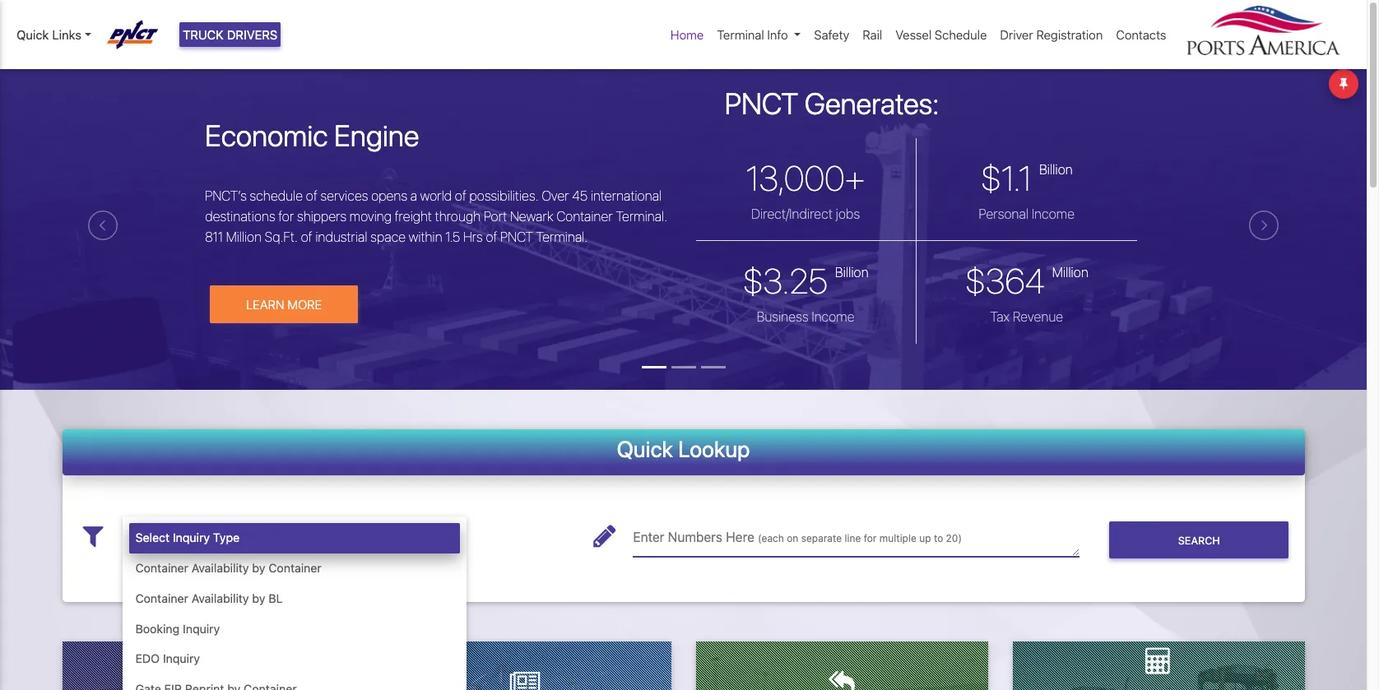 Task type: vqa. For each thing, say whether or not it's contained in the screenshot.
Insurance
no



Task type: locate. For each thing, give the bounding box(es) containing it.
13,000+
[[746, 157, 866, 198]]

availability down container availability by container on the bottom left of page
[[192, 592, 249, 606]]

income for $1.1
[[1032, 206, 1075, 221]]

pnct down newark
[[500, 230, 533, 244]]

learn more
[[246, 297, 322, 312]]

1 horizontal spatial for
[[864, 533, 877, 545]]

industrial
[[316, 230, 368, 244]]

0 horizontal spatial pnct
[[500, 230, 533, 244]]

(each
[[758, 533, 784, 545]]

billion inside $3.25 billion
[[835, 265, 869, 280]]

through
[[435, 209, 481, 224]]

0 vertical spatial for
[[278, 209, 294, 224]]

million inside $364 million
[[1053, 265, 1089, 280]]

by up the container availability by bl at the bottom of page
[[252, 561, 265, 575]]

opens
[[371, 188, 408, 203]]

numbers
[[668, 530, 723, 545]]

pnct
[[725, 86, 799, 121], [500, 230, 533, 244]]

million up revenue
[[1053, 265, 1089, 280]]

direct/indirect
[[752, 206, 833, 221]]

1 horizontal spatial pnct
[[725, 86, 799, 121]]

0 horizontal spatial income
[[812, 309, 855, 324]]

availability
[[192, 561, 249, 575], [192, 592, 249, 606]]

billion
[[1040, 162, 1073, 177], [835, 265, 869, 280]]

terminal. down newark
[[536, 230, 588, 244]]

inquiry down the container availability by bl at the bottom of page
[[183, 622, 220, 636]]

inquiry left type
[[173, 531, 210, 545]]

1 vertical spatial availability
[[192, 592, 249, 606]]

$1.1 billion
[[981, 157, 1073, 198]]

within
[[409, 230, 442, 244]]

terminal.
[[616, 209, 668, 224], [536, 230, 588, 244]]

million down "destinations"
[[226, 230, 262, 244]]

income
[[1032, 206, 1075, 221], [812, 309, 855, 324]]

1 vertical spatial billion
[[835, 265, 869, 280]]

quick left links
[[16, 27, 49, 42]]

for right line
[[864, 533, 877, 545]]

1 vertical spatial pnct
[[500, 230, 533, 244]]

bl
[[269, 592, 283, 606]]

billion for $3.25
[[835, 265, 869, 280]]

business
[[757, 309, 809, 324]]

container
[[557, 209, 613, 224], [135, 561, 188, 575], [269, 561, 322, 575], [135, 592, 188, 606]]

sq.ft.
[[265, 230, 298, 244]]

home link
[[664, 19, 711, 51]]

services
[[321, 188, 368, 203]]

billion down jobs
[[835, 265, 869, 280]]

1 vertical spatial inquiry
[[183, 622, 220, 636]]

availability for bl
[[192, 592, 249, 606]]

1 vertical spatial by
[[252, 592, 265, 606]]

income down $1.1 billion
[[1032, 206, 1075, 221]]

income for $3.25
[[812, 309, 855, 324]]

by left "bl"
[[252, 592, 265, 606]]

0 vertical spatial billion
[[1040, 162, 1073, 177]]

quick lookup
[[617, 436, 750, 462]]

0 vertical spatial availability
[[192, 561, 249, 575]]

$3.25
[[743, 260, 828, 301]]

container up "bl"
[[269, 561, 322, 575]]

for
[[278, 209, 294, 224], [864, 533, 877, 545]]

international
[[591, 188, 662, 203]]

pnct down terminal info link
[[725, 86, 799, 121]]

economic engine
[[205, 117, 419, 153]]

learn more button
[[210, 286, 358, 324]]

1 vertical spatial income
[[812, 309, 855, 324]]

availability for container
[[192, 561, 249, 575]]

schedule
[[935, 27, 987, 42]]

for up sq.ft.
[[278, 209, 294, 224]]

terminal info link
[[711, 19, 808, 51]]

edo inquiry
[[135, 652, 200, 666]]

of up shippers at the top of the page
[[306, 188, 318, 203]]

1 horizontal spatial billion
[[1040, 162, 1073, 177]]

None text field
[[122, 517, 467, 558], [633, 517, 1080, 558], [122, 517, 467, 558], [633, 517, 1080, 558]]

vessel
[[896, 27, 932, 42]]

13,000+ direct/indirect jobs
[[746, 157, 866, 221]]

0 horizontal spatial billion
[[835, 265, 869, 280]]

0 vertical spatial million
[[226, 230, 262, 244]]

availability down type
[[192, 561, 249, 575]]

container down select
[[135, 561, 188, 575]]

billion inside $1.1 billion
[[1040, 162, 1073, 177]]

0 horizontal spatial terminal.
[[536, 230, 588, 244]]

driver registration
[[1001, 27, 1103, 42]]

1 vertical spatial for
[[864, 533, 877, 545]]

2 vertical spatial inquiry
[[163, 652, 200, 666]]

safety
[[814, 27, 850, 42]]

space
[[371, 230, 406, 244]]

revenue
[[1013, 309, 1064, 324]]

0 horizontal spatial for
[[278, 209, 294, 224]]

$364
[[965, 260, 1045, 301]]

by for bl
[[252, 592, 265, 606]]

inquiry down 'booking inquiry'
[[163, 652, 200, 666]]

of
[[306, 188, 318, 203], [455, 188, 467, 203], [301, 230, 313, 244], [486, 230, 497, 244]]

learn
[[246, 297, 284, 312]]

1 horizontal spatial quick
[[617, 436, 673, 462]]

port
[[484, 209, 507, 224]]

1 availability from the top
[[192, 561, 249, 575]]

multiple
[[880, 533, 917, 545]]

income down $3.25 billion
[[812, 309, 855, 324]]

1 horizontal spatial million
[[1053, 265, 1089, 280]]

2 by from the top
[[252, 592, 265, 606]]

generates:
[[805, 86, 939, 121]]

safety link
[[808, 19, 856, 51]]

quick inside "link"
[[16, 27, 49, 42]]

pnct inside the pnct's schedule of services opens a world of possibilities.                                 over 45 international destinations for shippers moving freight through port newark container terminal. 811 million sq.ft. of industrial space within 1.5 hrs of pnct terminal.
[[500, 230, 533, 244]]

0 vertical spatial inquiry
[[173, 531, 210, 545]]

inquiry for booking
[[183, 622, 220, 636]]

quick left lookup
[[617, 436, 673, 462]]

20)
[[946, 533, 962, 545]]

quick for quick links
[[16, 27, 49, 42]]

shippers
[[297, 209, 347, 224]]

of right hrs
[[486, 230, 497, 244]]

inquiry
[[173, 531, 210, 545], [183, 622, 220, 636], [163, 652, 200, 666]]

terminal. down international on the top left of the page
[[616, 209, 668, 224]]

by
[[252, 561, 265, 575], [252, 592, 265, 606]]

0 horizontal spatial quick
[[16, 27, 49, 42]]

quick for quick lookup
[[617, 436, 673, 462]]

0 vertical spatial quick
[[16, 27, 49, 42]]

811
[[205, 230, 223, 244]]

1 horizontal spatial terminal.
[[616, 209, 668, 224]]

container up booking
[[135, 592, 188, 606]]

economic
[[205, 117, 328, 153]]

more
[[288, 297, 322, 312]]

to
[[934, 533, 944, 545]]

1 vertical spatial million
[[1053, 265, 1089, 280]]

destinations
[[205, 209, 275, 224]]

1 horizontal spatial income
[[1032, 206, 1075, 221]]

1 by from the top
[[252, 561, 265, 575]]

inquiry for select
[[173, 531, 210, 545]]

0 horizontal spatial million
[[226, 230, 262, 244]]

0 vertical spatial by
[[252, 561, 265, 575]]

2 availability from the top
[[192, 592, 249, 606]]

quick links
[[16, 27, 81, 42]]

0 vertical spatial income
[[1032, 206, 1075, 221]]

a
[[411, 188, 417, 203]]

million inside the pnct's schedule of services opens a world of possibilities.                                 over 45 international destinations for shippers moving freight through port newark container terminal. 811 million sq.ft. of industrial space within 1.5 hrs of pnct terminal.
[[226, 230, 262, 244]]

1 vertical spatial quick
[[617, 436, 673, 462]]

billion right $1.1
[[1040, 162, 1073, 177]]

jobs
[[836, 206, 860, 221]]

quick
[[16, 27, 49, 42], [617, 436, 673, 462]]

container down the 45
[[557, 209, 613, 224]]

0 vertical spatial pnct
[[725, 86, 799, 121]]

of right sq.ft.
[[301, 230, 313, 244]]

freight
[[395, 209, 432, 224]]

truck
[[183, 27, 224, 42]]



Task type: describe. For each thing, give the bounding box(es) containing it.
vessel schedule
[[896, 27, 987, 42]]

terminal info
[[717, 27, 788, 42]]

1.5
[[445, 230, 460, 244]]

lookup
[[678, 436, 750, 462]]

info
[[768, 27, 788, 42]]

45
[[572, 188, 588, 203]]

here
[[726, 530, 755, 545]]

edo
[[135, 652, 160, 666]]

type
[[213, 531, 240, 545]]

up
[[920, 533, 931, 545]]

newark
[[510, 209, 554, 224]]

$364 million
[[965, 260, 1089, 301]]

search button
[[1110, 522, 1290, 559]]

select inquiry type
[[135, 531, 240, 545]]

booking
[[135, 622, 180, 636]]

hrs
[[463, 230, 483, 244]]

container inside the pnct's schedule of services opens a world of possibilities.                                 over 45 international destinations for shippers moving freight through port newark container terminal. 811 million sq.ft. of industrial space within 1.5 hrs of pnct terminal.
[[557, 209, 613, 224]]

0 vertical spatial terminal.
[[616, 209, 668, 224]]

driver registration link
[[994, 19, 1110, 51]]

personal income
[[979, 206, 1075, 221]]

driver
[[1001, 27, 1034, 42]]

home
[[671, 27, 704, 42]]

pnct's
[[205, 188, 247, 203]]

container availability by bl
[[135, 592, 283, 606]]

moving
[[350, 209, 392, 224]]

select
[[135, 531, 170, 545]]

welcome to port newmark container terminal image
[[0, 61, 1367, 482]]

terminal
[[717, 27, 764, 42]]

container availability by container
[[135, 561, 322, 575]]

separate
[[802, 533, 842, 545]]

enter
[[633, 530, 665, 545]]

of up through
[[455, 188, 467, 203]]

enter numbers here (each on separate line for multiple up to 20)
[[633, 530, 962, 545]]

by for container
[[252, 561, 265, 575]]

for inside enter numbers here (each on separate line for multiple up to 20)
[[864, 533, 877, 545]]

links
[[52, 27, 81, 42]]

1 vertical spatial terminal.
[[536, 230, 588, 244]]

truck drivers
[[183, 27, 278, 42]]

for inside the pnct's schedule of services opens a world of possibilities.                                 over 45 international destinations for shippers moving freight through port newark container terminal. 811 million sq.ft. of industrial space within 1.5 hrs of pnct terminal.
[[278, 209, 294, 224]]

schedule
[[250, 188, 303, 203]]

pnct generates:
[[725, 86, 939, 121]]

vessel schedule link
[[889, 19, 994, 51]]

tax
[[991, 309, 1010, 324]]

over
[[542, 188, 569, 203]]

pnct's schedule of services opens a world of possibilities.                                 over 45 international destinations for shippers moving freight through port newark container terminal. 811 million sq.ft. of industrial space within 1.5 hrs of pnct terminal.
[[205, 188, 668, 244]]

line
[[845, 533, 861, 545]]

world
[[420, 188, 452, 203]]

rail
[[863, 27, 883, 42]]

booking inquiry
[[135, 622, 220, 636]]

truck drivers link
[[179, 22, 281, 47]]

tax revenue
[[991, 309, 1064, 324]]

billion for $1.1
[[1040, 162, 1073, 177]]

$1.1
[[981, 157, 1032, 198]]

personal
[[979, 206, 1029, 221]]

$3.25 billion
[[743, 260, 869, 301]]

inquiry for edo
[[163, 652, 200, 666]]

possibilities.
[[470, 188, 539, 203]]

mobile image
[[222, 671, 233, 691]]

quick links link
[[16, 25, 91, 44]]

registration
[[1037, 27, 1103, 42]]

business income
[[757, 309, 855, 324]]

search
[[1179, 535, 1221, 547]]

engine
[[334, 117, 419, 153]]

rail link
[[856, 19, 889, 51]]

on
[[787, 533, 799, 545]]

contacts link
[[1110, 19, 1173, 51]]

drivers
[[227, 27, 278, 42]]

contacts
[[1117, 27, 1167, 42]]

▼
[[459, 531, 467, 544]]



